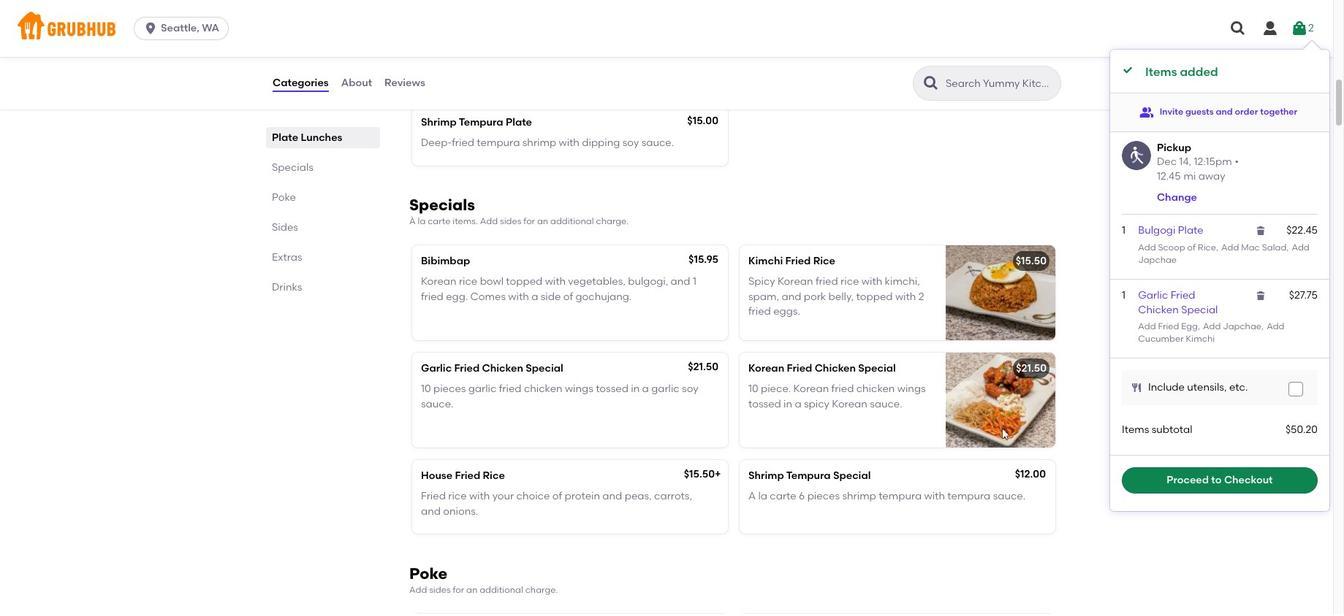 Task type: describe. For each thing, give the bounding box(es) containing it.
egg
[[1182, 322, 1198, 332]]

tempura for tempura
[[459, 116, 504, 129]]

cucumber
[[1139, 335, 1184, 345]]

choice
[[517, 491, 550, 503]]

items subtotal
[[1122, 424, 1193, 436]]

vegetables,
[[568, 276, 626, 288]]

fried down egg.
[[454, 363, 480, 375]]

for inside specials à la carte items. add sides for an additional charge.
[[524, 216, 535, 226]]

2 button
[[1291, 15, 1315, 42]]

your
[[493, 491, 514, 503]]

and for fried rice with your choice of protein and peas, carrots, and onions.
[[603, 491, 622, 503]]

seattle, wa button
[[134, 17, 235, 40]]

sauce. inside 10 pieces garlic fried chicken wings tossed in a garlic soy sauce.
[[421, 398, 454, 411]]

10 for 10 piece. korean fried chicken wings tossed in a spicy korean sauce.
[[749, 383, 759, 396]]

categories
[[273, 77, 329, 89]]

chicken for 10 piece. korean fried chicken wings tossed in a spicy korean sauce.
[[815, 363, 856, 375]]

house
[[421, 470, 453, 483]]

kimchi inside add cucumber kimchi
[[1186, 335, 1215, 345]]

an inside specials à la carte items. add sides for an additional charge.
[[537, 216, 549, 226]]

piece.
[[761, 383, 791, 396]]

add cucumber kimchi
[[1139, 322, 1285, 345]]

proceed to checkout button
[[1122, 468, 1318, 494]]

dec
[[1157, 156, 1177, 168]]

categories button
[[272, 57, 330, 110]]

tossed for spicy
[[749, 398, 781, 411]]

a for korean fried chicken special
[[795, 398, 802, 411]]

items added tooltip
[[1111, 41, 1330, 512]]

our
[[558, 44, 575, 57]]

bulgogi,
[[628, 276, 669, 288]]

protein
[[565, 491, 600, 503]]

plate lunches
[[272, 132, 342, 144]]

2 inside button
[[1309, 22, 1315, 34]]

with inside fried rice with your choice of protein and peas, carrots, and onions.
[[469, 491, 490, 503]]

pickup
[[1157, 142, 1192, 154]]

chicken inside garlic fried chicken special
[[1139, 304, 1179, 316]]

special inside garlic fried chicken special
[[1182, 304, 1218, 316]]

deep-
[[421, 137, 452, 149]]

add fried egg add japchae
[[1139, 322, 1262, 332]]

additional inside poke add sides for an additional charge.
[[480, 586, 523, 596]]

10 piece. korean fried chicken wings tossed in a spicy korean sauce.
[[749, 383, 926, 411]]

0 horizontal spatial tempura
[[477, 137, 520, 149]]

pickup icon image
[[1122, 141, 1152, 170]]

away
[[1199, 171, 1226, 183]]

kimchi,
[[885, 276, 920, 288]]

1 for garlic
[[1122, 289, 1126, 302]]

2 horizontal spatial tempura
[[948, 491, 991, 503]]

tossed for garlic
[[596, 383, 629, 396]]

shrimp for fried
[[421, 116, 457, 129]]

main navigation navigation
[[0, 0, 1334, 57]]

$12.00
[[1015, 469, 1046, 481]]

change
[[1157, 192, 1198, 204]]

kimchi fried rice
[[749, 255, 836, 268]]

fried up the pork
[[786, 255, 811, 268]]

special up 10 pieces garlic fried chicken wings tossed in a garlic soy sauce.
[[526, 363, 564, 375]]

charge. inside poke add sides for an additional charge.
[[525, 586, 558, 596]]

teriyaki
[[487, 44, 523, 57]]

about button
[[340, 57, 373, 110]]

2 garlic from the left
[[652, 383, 680, 396]]

a inside korean rice bowl topped with vegetables, bulgogi, and 1 fried egg. comes with a side of gochujang.
[[532, 291, 538, 303]]

0 horizontal spatial $21.50
[[688, 361, 719, 374]]

bulgogi plate
[[1139, 225, 1204, 237]]

fried up "piece."
[[787, 363, 813, 375]]

1 horizontal spatial shrimp
[[843, 491, 877, 503]]

rice for fried rice with your choice of protein and peas, carrots, and onions.
[[483, 470, 505, 483]]

seattle, wa
[[161, 22, 219, 34]]

sauce
[[526, 44, 556, 57]]

shrimp tempura plate
[[421, 116, 532, 129]]

dipping
[[582, 137, 620, 149]]

chicken inside 10 pieces garlic fried chicken wings tossed in a garlic soy sauce.
[[524, 383, 563, 396]]

korean up spicy
[[794, 383, 829, 396]]

fried right house
[[455, 470, 481, 483]]

order
[[1235, 107, 1259, 117]]

pork
[[804, 291, 826, 303]]

onions.
[[443, 506, 478, 518]]

wings for garlic fried chicken special
[[565, 383, 594, 396]]

1 horizontal spatial plate
[[506, 116, 532, 129]]

1 horizontal spatial japchae
[[1223, 322, 1262, 332]]

proceed to checkout
[[1167, 475, 1273, 487]]

korean right spicy
[[832, 398, 868, 411]]

add japchae
[[1139, 243, 1310, 266]]

and left 'onions.'
[[421, 506, 441, 518]]

fried up cucumber
[[1159, 322, 1180, 332]]

teriyaki.
[[512, 59, 551, 72]]

version
[[421, 59, 456, 72]]

lunches
[[301, 132, 342, 144]]

etc.
[[1230, 381, 1248, 394]]

reviews
[[385, 77, 425, 89]]

special up 10 piece. korean fried chicken wings tossed in a spicy korean sauce.
[[859, 363, 896, 375]]

fried inside 10 pieces garlic fried chicken wings tossed in a garlic soy sauce.
[[499, 383, 522, 396]]

and inside button
[[1216, 107, 1233, 117]]

14,
[[1180, 156, 1192, 168]]

hawaiian-style grilled chicken marinated in teriyaki sauce our version of chicken teriyaki.
[[421, 29, 575, 72]]

about
[[341, 77, 372, 89]]

mac
[[1242, 243, 1260, 253]]

poke for poke
[[272, 192, 296, 204]]

korean fried chicken special image
[[946, 353, 1056, 448]]

wa
[[202, 22, 219, 34]]

proceed
[[1167, 475, 1209, 487]]

carte inside specials à la carte items. add sides for an additional charge.
[[428, 216, 451, 226]]

sauce. down $12.00
[[993, 491, 1026, 503]]

in for garlic
[[631, 383, 640, 396]]

and for korean rice bowl topped with vegetables, bulgogi, and 1 fried egg. comes with a side of gochujang.
[[671, 276, 691, 288]]

sides inside specials à la carte items. add sides for an additional charge.
[[500, 216, 522, 226]]

add inside add cucumber kimchi
[[1267, 322, 1285, 332]]

together
[[1261, 107, 1298, 117]]

a for garlic fried chicken special
[[642, 383, 649, 396]]

reviews button
[[384, 57, 426, 110]]

10 pieces garlic fried chicken wings tossed in a garlic soy sauce.
[[421, 383, 699, 411]]

items added
[[1146, 65, 1219, 79]]

invite guests and order together
[[1160, 107, 1298, 117]]

subtotal
[[1152, 424, 1193, 436]]

of inside fried rice with your choice of protein and peas, carrots, and onions.
[[553, 491, 562, 503]]

of inside korean rice bowl topped with vegetables, bulgogi, and 1 fried egg. comes with a side of gochujang.
[[564, 291, 573, 303]]

12.45
[[1157, 171, 1181, 183]]

+
[[715, 469, 721, 481]]

hawaiian-
[[421, 29, 473, 42]]

1 vertical spatial svg image
[[1256, 226, 1267, 237]]

1 horizontal spatial pieces
[[808, 491, 840, 503]]

•
[[1235, 156, 1239, 168]]

specials for specials à la carte items. add sides for an additional charge.
[[409, 196, 475, 214]]

of inside hawaiian-style grilled chicken marinated in teriyaki sauce our version of chicken teriyaki.
[[459, 59, 469, 72]]

poke for poke add sides for an additional charge.
[[409, 565, 448, 583]]

$27.75
[[1290, 289, 1318, 302]]

$15.95
[[689, 254, 719, 266]]

items.
[[453, 216, 478, 226]]

specials for specials
[[272, 162, 314, 174]]

sauce. inside 10 piece. korean fried chicken wings tossed in a spicy korean sauce.
[[870, 398, 903, 411]]

1 inside korean rice bowl topped with vegetables, bulgogi, and 1 fried egg. comes with a side of gochujang.
[[693, 276, 697, 288]]

fried inside 10 piece. korean fried chicken wings tossed in a spicy korean sauce.
[[832, 383, 854, 396]]

hawaiian-style grilled chicken marinated in teriyaki sauce our version of chicken teriyaki. button
[[412, 0, 728, 94]]

0 vertical spatial shrimp
[[523, 137, 557, 149]]

fried rice with your choice of protein and peas, carrots, and onions.
[[421, 491, 692, 518]]

bibimbap
[[421, 255, 470, 268]]

1 horizontal spatial tempura
[[879, 491, 922, 503]]

additional inside specials à la carte items. add sides for an additional charge.
[[551, 216, 594, 226]]

$22.45
[[1287, 225, 1318, 237]]

a
[[749, 491, 756, 503]]

fried inside fried rice with your choice of protein and peas, carrots, and onions.
[[421, 491, 446, 503]]

deep-fried tempura shrimp with dipping soy sauce.
[[421, 137, 674, 149]]

pickup dec 14, 12:15pm • 12.45 mi away
[[1157, 142, 1239, 183]]

gochujang.
[[576, 291, 632, 303]]

12:15pm
[[1194, 156, 1232, 168]]

carrots,
[[654, 491, 692, 503]]



Task type: locate. For each thing, give the bounding box(es) containing it.
0 vertical spatial garlic fried chicken special
[[1139, 289, 1218, 316]]

topped
[[506, 276, 543, 288], [857, 291, 893, 303]]

to
[[1212, 475, 1222, 487]]

1 vertical spatial $15.50
[[684, 469, 715, 481]]

1 vertical spatial garlic fried chicken special
[[421, 363, 564, 375]]

shrimp tempura special
[[749, 470, 871, 483]]

topped inside spicy korean fried rice with kimchi, spam, and pork belly, topped with 2 fried eggs.
[[857, 291, 893, 303]]

and inside korean rice bowl topped with vegetables, bulgogi, and 1 fried egg. comes with a side of gochujang.
[[671, 276, 691, 288]]

tempura
[[459, 116, 504, 129], [787, 470, 831, 483]]

1 horizontal spatial rice
[[814, 255, 836, 268]]

added
[[1180, 65, 1219, 79]]

bulgogi
[[1139, 225, 1176, 237]]

rice
[[459, 276, 478, 288], [841, 276, 859, 288], [448, 491, 467, 503]]

specials down "plate lunches"
[[272, 162, 314, 174]]

rice inside items added tooltip
[[1198, 243, 1217, 253]]

scoop
[[1159, 243, 1186, 253]]

1 down $15.95
[[693, 276, 697, 288]]

0 vertical spatial items
[[1146, 65, 1178, 79]]

poke add sides for an additional charge.
[[409, 565, 558, 596]]

1 vertical spatial la
[[759, 491, 768, 503]]

kimchi fried rice image
[[946, 246, 1056, 341]]

sauce.
[[642, 137, 674, 149], [421, 398, 454, 411], [870, 398, 903, 411], [993, 491, 1026, 503]]

$15.00
[[688, 115, 719, 127]]

spam,
[[749, 291, 780, 303]]

1 vertical spatial japchae
[[1223, 322, 1262, 332]]

an
[[537, 216, 549, 226], [467, 586, 478, 596]]

1 garlic from the left
[[469, 383, 497, 396]]

0 horizontal spatial tossed
[[596, 383, 629, 396]]

items left subtotal
[[1122, 424, 1150, 436]]

0 horizontal spatial pieces
[[434, 383, 466, 396]]

marinated
[[421, 44, 474, 57]]

2 vertical spatial 1
[[1122, 289, 1126, 302]]

soy
[[623, 137, 639, 149], [682, 383, 699, 396]]

0 vertical spatial shrimp
[[421, 116, 457, 129]]

1 vertical spatial topped
[[857, 291, 893, 303]]

charge.
[[596, 216, 629, 226], [525, 586, 558, 596]]

0 vertical spatial specials
[[272, 162, 314, 174]]

rice up egg.
[[459, 276, 478, 288]]

korean inside korean rice bowl topped with vegetables, bulgogi, and 1 fried egg. comes with a side of gochujang.
[[421, 276, 457, 288]]

1 vertical spatial a
[[642, 383, 649, 396]]

shrimp down shrimp tempura special
[[843, 491, 877, 503]]

svg image
[[1230, 20, 1247, 37], [1262, 20, 1280, 37], [143, 21, 158, 36], [1122, 64, 1134, 76], [1256, 290, 1267, 302], [1131, 382, 1143, 394]]

la right a
[[759, 491, 768, 503]]

1 horizontal spatial tossed
[[749, 398, 781, 411]]

2 inside spicy korean fried rice with kimchi, spam, and pork belly, topped with 2 fried eggs.
[[919, 291, 925, 303]]

plate up the scoop
[[1179, 225, 1204, 237]]

0 horizontal spatial topped
[[506, 276, 543, 288]]

of right side
[[564, 291, 573, 303]]

rice inside korean rice bowl topped with vegetables, bulgogi, and 1 fried egg. comes with a side of gochujang.
[[459, 276, 478, 288]]

carte left items.
[[428, 216, 451, 226]]

tossed inside 10 piece. korean fried chicken wings tossed in a spicy korean sauce.
[[749, 398, 781, 411]]

0 horizontal spatial additional
[[480, 586, 523, 596]]

la right à
[[418, 216, 426, 226]]

sides inside poke add sides for an additional charge.
[[429, 586, 451, 596]]

$15.50 for $15.50
[[1016, 255, 1047, 268]]

peas,
[[625, 491, 652, 503]]

rice up the pork
[[814, 255, 836, 268]]

specials
[[272, 162, 314, 174], [409, 196, 475, 214]]

chicken up 10 pieces garlic fried chicken wings tossed in a garlic soy sauce.
[[482, 363, 523, 375]]

0 vertical spatial $15.50
[[1016, 255, 1047, 268]]

1 vertical spatial plate
[[272, 132, 298, 144]]

house fried rice
[[421, 470, 505, 483]]

1 10 from the left
[[421, 383, 431, 396]]

rice right the scoop
[[1198, 243, 1217, 253]]

1 horizontal spatial garlic fried chicken special
[[1139, 289, 1218, 316]]

and down $15.95
[[671, 276, 691, 288]]

svg image inside seattle, wa button
[[143, 21, 158, 36]]

an inside poke add sides for an additional charge.
[[467, 586, 478, 596]]

0 vertical spatial tempura
[[459, 116, 504, 129]]

0 vertical spatial additional
[[551, 216, 594, 226]]

fried
[[452, 137, 475, 149], [816, 276, 838, 288], [421, 291, 444, 303], [749, 306, 771, 318], [499, 383, 522, 396], [832, 383, 854, 396]]

1 vertical spatial 2
[[919, 291, 925, 303]]

1 horizontal spatial la
[[759, 491, 768, 503]]

poke up sides
[[272, 192, 296, 204]]

pieces inside 10 pieces garlic fried chicken wings tossed in a garlic soy sauce.
[[434, 383, 466, 396]]

1 horizontal spatial 10
[[749, 383, 759, 396]]

korean up "piece."
[[749, 363, 785, 375]]

Search Yummy Kitchen search field
[[945, 77, 1057, 91]]

1 horizontal spatial additional
[[551, 216, 594, 226]]

shrimp up the deep- on the top left of the page
[[421, 116, 457, 129]]

garlic
[[469, 383, 497, 396], [652, 383, 680, 396]]

0 horizontal spatial carte
[[428, 216, 451, 226]]

seattle,
[[161, 22, 200, 34]]

0 vertical spatial svg image
[[1291, 20, 1309, 37]]

garlic fried chicken special
[[1139, 289, 1218, 316], [421, 363, 564, 375]]

0 horizontal spatial garlic
[[469, 383, 497, 396]]

0 horizontal spatial a
[[532, 291, 538, 303]]

0 vertical spatial carte
[[428, 216, 451, 226]]

10 inside 10 piece. korean fried chicken wings tossed in a spicy korean sauce.
[[749, 383, 759, 396]]

0 vertical spatial topped
[[506, 276, 543, 288]]

fried down house
[[421, 491, 446, 503]]

0 horizontal spatial soy
[[623, 137, 639, 149]]

rice
[[1198, 243, 1217, 253], [814, 255, 836, 268], [483, 470, 505, 483]]

add
[[480, 216, 498, 226], [1139, 243, 1156, 253], [1222, 243, 1240, 253], [1292, 243, 1310, 253], [1139, 322, 1156, 332], [1204, 322, 1221, 332], [1267, 322, 1285, 332], [409, 586, 427, 596]]

1 horizontal spatial tempura
[[787, 470, 831, 483]]

0 horizontal spatial kimchi
[[749, 255, 783, 268]]

rice for fried
[[459, 276, 478, 288]]

carte
[[428, 216, 451, 226], [770, 491, 797, 503]]

people icon image
[[1140, 105, 1154, 120]]

chicken
[[531, 29, 570, 42], [471, 59, 510, 72], [524, 383, 563, 396], [857, 383, 895, 396]]

include utensils, etc.
[[1149, 381, 1248, 394]]

0 horizontal spatial shrimp
[[421, 116, 457, 129]]

0 vertical spatial poke
[[272, 192, 296, 204]]

1 horizontal spatial an
[[537, 216, 549, 226]]

kimchi
[[749, 255, 783, 268], [1186, 335, 1215, 345]]

style
[[473, 29, 495, 42]]

1 horizontal spatial in
[[631, 383, 640, 396]]

and inside spicy korean fried rice with kimchi, spam, and pork belly, topped with 2 fried eggs.
[[782, 291, 802, 303]]

1 horizontal spatial $21.50
[[1016, 363, 1047, 375]]

of right choice
[[553, 491, 562, 503]]

1 vertical spatial shrimp
[[843, 491, 877, 503]]

carte left 6
[[770, 491, 797, 503]]

1 vertical spatial pieces
[[808, 491, 840, 503]]

eggs.
[[774, 306, 801, 318]]

korean fried chicken special
[[749, 363, 896, 375]]

bulgogi plate link
[[1139, 225, 1204, 237]]

of right the scoop
[[1188, 243, 1196, 253]]

1 vertical spatial tempura
[[787, 470, 831, 483]]

wings inside 10 pieces garlic fried chicken wings tossed in a garlic soy sauce.
[[565, 383, 594, 396]]

0 horizontal spatial chicken
[[482, 363, 523, 375]]

korean inside spicy korean fried rice with kimchi, spam, and pork belly, topped with 2 fried eggs.
[[778, 276, 813, 288]]

of inside items added tooltip
[[1188, 243, 1196, 253]]

fried up the 'egg'
[[1171, 289, 1196, 302]]

a inside 10 pieces garlic fried chicken wings tossed in a garlic soy sauce.
[[642, 383, 649, 396]]

poke down 'onions.'
[[409, 565, 448, 583]]

in for korean
[[784, 398, 793, 411]]

japchae down the scoop
[[1139, 255, 1177, 266]]

special
[[1182, 304, 1218, 316], [526, 363, 564, 375], [859, 363, 896, 375], [834, 470, 871, 483]]

wings
[[565, 383, 594, 396], [898, 383, 926, 396]]

2 vertical spatial in
[[784, 398, 793, 411]]

charge. inside specials à la carte items. add sides for an additional charge.
[[596, 216, 629, 226]]

2
[[1309, 22, 1315, 34], [919, 291, 925, 303]]

0 horizontal spatial sides
[[429, 586, 451, 596]]

mi
[[1184, 171, 1197, 183]]

1 vertical spatial garlic
[[421, 363, 452, 375]]

0 horizontal spatial 2
[[919, 291, 925, 303]]

1 vertical spatial in
[[631, 383, 640, 396]]

belly,
[[829, 291, 854, 303]]

shrimp left dipping
[[523, 137, 557, 149]]

1 horizontal spatial soy
[[682, 383, 699, 396]]

svg image inside "2" button
[[1291, 20, 1309, 37]]

sauce. right spicy
[[870, 398, 903, 411]]

1 horizontal spatial wings
[[898, 383, 926, 396]]

checkout
[[1225, 475, 1273, 487]]

1 vertical spatial an
[[467, 586, 478, 596]]

specials à la carte items. add sides for an additional charge.
[[409, 196, 629, 226]]

$15.50
[[1016, 255, 1047, 268], [684, 469, 715, 481]]

1 left 'bulgogi' on the top of the page
[[1122, 225, 1126, 237]]

1 for bulgogi
[[1122, 225, 1126, 237]]

à
[[409, 216, 416, 226]]

of down marinated at the left top
[[459, 59, 469, 72]]

plate up deep-fried tempura shrimp with dipping soy sauce.
[[506, 116, 532, 129]]

poke inside poke add sides for an additional charge.
[[409, 565, 448, 583]]

2 10 from the left
[[749, 383, 759, 396]]

2 horizontal spatial in
[[784, 398, 793, 411]]

1 left garlic fried chicken special link
[[1122, 289, 1126, 302]]

spicy
[[804, 398, 830, 411]]

a inside 10 piece. korean fried chicken wings tossed in a spicy korean sauce.
[[795, 398, 802, 411]]

shrimp for la
[[749, 470, 784, 483]]

2 horizontal spatial plate
[[1179, 225, 1204, 237]]

0 horizontal spatial rice
[[483, 470, 505, 483]]

items left added
[[1146, 65, 1178, 79]]

rice up 'onions.'
[[448, 491, 467, 503]]

0 horizontal spatial garlic
[[421, 363, 452, 375]]

topped down kimchi,
[[857, 291, 893, 303]]

for inside poke add sides for an additional charge.
[[453, 586, 464, 596]]

1 horizontal spatial poke
[[409, 565, 448, 583]]

korean
[[421, 276, 457, 288], [778, 276, 813, 288], [749, 363, 785, 375], [794, 383, 829, 396], [832, 398, 868, 411]]

a la carte 6 pieces shrimp tempura with tempura sauce.
[[749, 491, 1026, 503]]

1 horizontal spatial topped
[[857, 291, 893, 303]]

rice inside fried rice with your choice of protein and peas, carrots, and onions.
[[448, 491, 467, 503]]

special up a la carte 6 pieces shrimp tempura with tempura sauce.
[[834, 470, 871, 483]]

2 vertical spatial a
[[795, 398, 802, 411]]

2 wings from the left
[[898, 383, 926, 396]]

1 vertical spatial additional
[[480, 586, 523, 596]]

kimchi up spicy
[[749, 255, 783, 268]]

0 horizontal spatial an
[[467, 586, 478, 596]]

chicken for 10 pieces garlic fried chicken wings tossed in a garlic soy sauce.
[[482, 363, 523, 375]]

topped inside korean rice bowl topped with vegetables, bulgogi, and 1 fried egg. comes with a side of gochujang.
[[506, 276, 543, 288]]

1 horizontal spatial garlic
[[652, 383, 680, 396]]

egg.
[[446, 291, 468, 303]]

0 vertical spatial garlic
[[1139, 289, 1169, 302]]

$15.50 +
[[684, 469, 721, 481]]

for
[[524, 216, 535, 226], [453, 586, 464, 596]]

0 vertical spatial a
[[532, 291, 538, 303]]

0 horizontal spatial garlic fried chicken special
[[421, 363, 564, 375]]

in inside 10 pieces garlic fried chicken wings tossed in a garlic soy sauce.
[[631, 383, 640, 396]]

plate left lunches
[[272, 132, 298, 144]]

rice for carrots,
[[448, 491, 467, 503]]

wings for korean fried chicken special
[[898, 383, 926, 396]]

special up add fried egg add japchae
[[1182, 304, 1218, 316]]

shrimp up a
[[749, 470, 784, 483]]

spicy korean fried rice with kimchi, spam, and pork belly, topped with 2 fried eggs.
[[749, 276, 925, 318]]

2 horizontal spatial chicken
[[1139, 304, 1179, 316]]

0 vertical spatial pieces
[[434, 383, 466, 396]]

shrimp
[[523, 137, 557, 149], [843, 491, 877, 503]]

and left order
[[1216, 107, 1233, 117]]

japchae inside "add japchae"
[[1139, 255, 1177, 266]]

0 horizontal spatial la
[[418, 216, 426, 226]]

in inside 10 piece. korean fried chicken wings tossed in a spicy korean sauce.
[[784, 398, 793, 411]]

0 vertical spatial soy
[[623, 137, 639, 149]]

wings inside 10 piece. korean fried chicken wings tossed in a spicy korean sauce.
[[898, 383, 926, 396]]

garlic fried chicken special link
[[1139, 289, 1218, 316]]

specials inside specials à la carte items. add sides for an additional charge.
[[409, 196, 475, 214]]

add inside "add japchae"
[[1292, 243, 1310, 253]]

0 horizontal spatial japchae
[[1139, 255, 1177, 266]]

la inside specials à la carte items. add sides for an additional charge.
[[418, 216, 426, 226]]

rice up belly,
[[841, 276, 859, 288]]

2 vertical spatial svg image
[[1292, 385, 1301, 394]]

0 vertical spatial plate
[[506, 116, 532, 129]]

and up eggs.
[[782, 291, 802, 303]]

invite
[[1160, 107, 1184, 117]]

1 horizontal spatial specials
[[409, 196, 475, 214]]

kimchi down add fried egg add japchae
[[1186, 335, 1215, 345]]

garlic
[[1139, 289, 1169, 302], [421, 363, 452, 375]]

0 vertical spatial for
[[524, 216, 535, 226]]

0 horizontal spatial plate
[[272, 132, 298, 144]]

0 vertical spatial 2
[[1309, 22, 1315, 34]]

$15.50 for $15.50 +
[[684, 469, 715, 481]]

and for spicy korean fried rice with kimchi, spam, and pork belly, topped with 2 fried eggs.
[[782, 291, 802, 303]]

0 horizontal spatial for
[[453, 586, 464, 596]]

drinks
[[272, 282, 302, 294]]

0 horizontal spatial in
[[476, 44, 485, 57]]

fried inside korean rice bowl topped with vegetables, bulgogi, and 1 fried egg. comes with a side of gochujang.
[[421, 291, 444, 303]]

chicken inside 10 piece. korean fried chicken wings tossed in a spicy korean sauce.
[[857, 383, 895, 396]]

rice for spicy korean fried rice with kimchi, spam, and pork belly, topped with 2 fried eggs.
[[814, 255, 836, 268]]

1 horizontal spatial a
[[642, 383, 649, 396]]

tempura for carte
[[787, 470, 831, 483]]

bbq chicken plate image
[[619, 0, 728, 94]]

poke
[[272, 192, 296, 204], [409, 565, 448, 583]]

garlic fried chicken special up the 'egg'
[[1139, 289, 1218, 316]]

10 for 10 pieces garlic fried chicken wings tossed in a garlic soy sauce.
[[421, 383, 431, 396]]

search icon image
[[923, 75, 940, 92]]

japchae right the 'egg'
[[1223, 322, 1262, 332]]

grilled
[[498, 29, 529, 42]]

tossed inside 10 pieces garlic fried chicken wings tossed in a garlic soy sauce.
[[596, 383, 629, 396]]

1 vertical spatial kimchi
[[1186, 335, 1215, 345]]

rice up your
[[483, 470, 505, 483]]

add inside poke add sides for an additional charge.
[[409, 586, 427, 596]]

0 horizontal spatial $15.50
[[684, 469, 715, 481]]

topped up side
[[506, 276, 543, 288]]

include
[[1149, 381, 1185, 394]]

specials up items.
[[409, 196, 475, 214]]

rice inside spicy korean fried rice with kimchi, spam, and pork belly, topped with 2 fried eggs.
[[841, 276, 859, 288]]

0 vertical spatial kimchi
[[749, 255, 783, 268]]

0 horizontal spatial 10
[[421, 383, 431, 396]]

soy inside 10 pieces garlic fried chicken wings tossed in a garlic soy sauce.
[[682, 383, 699, 396]]

and left peas,
[[603, 491, 622, 503]]

utensils,
[[1188, 381, 1227, 394]]

1 horizontal spatial $15.50
[[1016, 255, 1047, 268]]

1 wings from the left
[[565, 383, 594, 396]]

0 horizontal spatial shrimp
[[523, 137, 557, 149]]

add scoop of rice add mac salad
[[1139, 243, 1287, 253]]

in
[[476, 44, 485, 57], [631, 383, 640, 396], [784, 398, 793, 411]]

korean down bibimbap at the top
[[421, 276, 457, 288]]

0 vertical spatial charge.
[[596, 216, 629, 226]]

0 vertical spatial an
[[537, 216, 549, 226]]

tempura up 6
[[787, 470, 831, 483]]

comes
[[471, 291, 506, 303]]

chicken up cucumber
[[1139, 304, 1179, 316]]

1 horizontal spatial garlic
[[1139, 289, 1169, 302]]

sauce. right dipping
[[642, 137, 674, 149]]

0 horizontal spatial specials
[[272, 162, 314, 174]]

garlic fried chicken special down comes
[[421, 363, 564, 375]]

0 horizontal spatial charge.
[[525, 586, 558, 596]]

tempura up deep-fried tempura shrimp with dipping soy sauce.
[[459, 116, 504, 129]]

0 vertical spatial rice
[[1198, 243, 1217, 253]]

1 vertical spatial carte
[[770, 491, 797, 503]]

korean down "kimchi fried rice"
[[778, 276, 813, 288]]

in inside hawaiian-style grilled chicken marinated in teriyaki sauce our version of chicken teriyaki.
[[476, 44, 485, 57]]

0 vertical spatial in
[[476, 44, 485, 57]]

sauce. up house
[[421, 398, 454, 411]]

salad
[[1263, 243, 1287, 253]]

1
[[1122, 225, 1126, 237], [693, 276, 697, 288], [1122, 289, 1126, 302]]

svg image
[[1291, 20, 1309, 37], [1256, 226, 1267, 237], [1292, 385, 1301, 394]]

chicken up 10 piece. korean fried chicken wings tossed in a spicy korean sauce.
[[815, 363, 856, 375]]

garlic fried chicken special inside items added tooltip
[[1139, 289, 1218, 316]]

and
[[1216, 107, 1233, 117], [671, 276, 691, 288], [782, 291, 802, 303], [603, 491, 622, 503], [421, 506, 441, 518]]

items for items added
[[1146, 65, 1178, 79]]

1 vertical spatial shrimp
[[749, 470, 784, 483]]

10 inside 10 pieces garlic fried chicken wings tossed in a garlic soy sauce.
[[421, 383, 431, 396]]

items for items subtotal
[[1122, 424, 1150, 436]]

garlic inside garlic fried chicken special
[[1139, 289, 1169, 302]]

add inside specials à la carte items. add sides for an additional charge.
[[480, 216, 498, 226]]

plate inside items added tooltip
[[1179, 225, 1204, 237]]

1 vertical spatial rice
[[814, 255, 836, 268]]

6
[[799, 491, 805, 503]]



Task type: vqa. For each thing, say whether or not it's contained in the screenshot.
Tequenos
no



